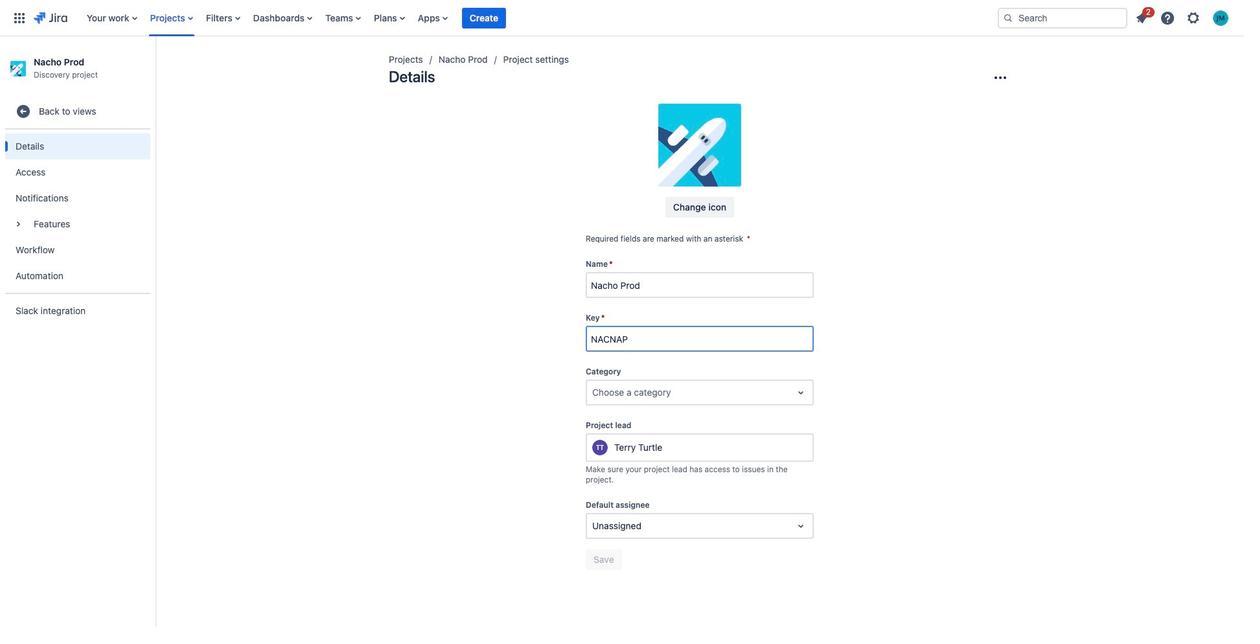 Task type: describe. For each thing, give the bounding box(es) containing it.
2 group from the top
[[5, 129, 150, 293]]

your profile and settings image
[[1213, 10, 1229, 26]]

search image
[[1003, 13, 1013, 23]]

notifications image
[[1134, 10, 1150, 26]]

0 horizontal spatial list
[[80, 0, 988, 36]]

help image
[[1160, 10, 1175, 26]]

1 horizontal spatial list item
[[1130, 5, 1155, 28]]

0 horizontal spatial list item
[[462, 0, 506, 36]]

project avatar image
[[658, 104, 741, 187]]

more image
[[993, 70, 1008, 86]]

settings image
[[1186, 10, 1201, 26]]



Task type: vqa. For each thing, say whether or not it's contained in the screenshot.
"search" icon at the right
yes



Task type: locate. For each thing, give the bounding box(es) containing it.
1 vertical spatial open image
[[793, 518, 809, 534]]

primary element
[[8, 0, 988, 36]]

banner
[[0, 0, 1244, 36]]

None field
[[587, 274, 813, 297], [587, 327, 813, 351], [587, 274, 813, 297], [587, 327, 813, 351]]

0 vertical spatial open image
[[793, 385, 809, 401]]

back to views image
[[16, 104, 31, 119]]

group
[[5, 91, 150, 332], [5, 129, 150, 293]]

current project sidebar image
[[141, 52, 170, 78]]

list
[[80, 0, 988, 36], [1130, 5, 1236, 29]]

open image
[[793, 385, 809, 401], [793, 518, 809, 534]]

None search field
[[998, 7, 1128, 28]]

Search field
[[998, 7, 1128, 28]]

jira image
[[34, 10, 67, 26], [34, 10, 67, 26]]

1 group from the top
[[5, 91, 150, 332]]

1 horizontal spatial list
[[1130, 5, 1236, 29]]

2 open image from the top
[[793, 518, 809, 534]]

None text field
[[592, 386, 595, 399], [592, 520, 595, 533], [592, 386, 595, 399], [592, 520, 595, 533]]

list item
[[462, 0, 506, 36], [1130, 5, 1155, 28]]

1 open image from the top
[[793, 385, 809, 401]]

appswitcher icon image
[[12, 10, 27, 26]]

jira product discovery navigation element
[[0, 36, 156, 627]]



